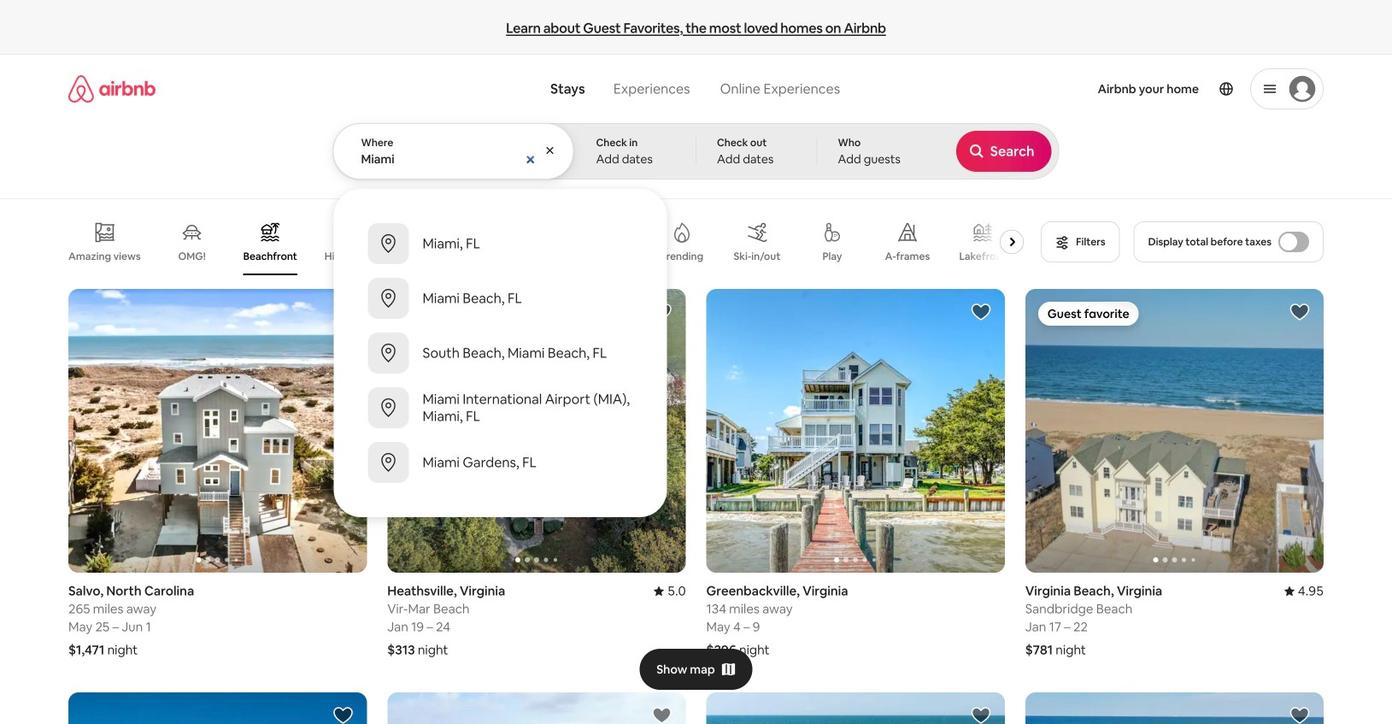 Task type: describe. For each thing, give the bounding box(es) containing it.
add to wishlist: heathsville, virginia image
[[652, 302, 672, 322]]

1 option from the top
[[334, 216, 667, 271]]

search suggestions list box
[[334, 203, 667, 504]]

profile element
[[868, 55, 1324, 123]]

add to wishlist: greenbackville, virginia image
[[971, 302, 992, 322]]

add to wishlist: corolla, north carolina image
[[333, 705, 353, 724]]

2 add to wishlist: corolla, north carolina image from the left
[[1290, 705, 1311, 724]]

5 option from the top
[[334, 435, 667, 490]]

add to wishlist: salvo, north carolina image
[[333, 302, 353, 322]]

add to wishlist: virginia beach, virginia image
[[1290, 302, 1311, 322]]



Task type: locate. For each thing, give the bounding box(es) containing it.
2 option from the top
[[334, 271, 667, 326]]

3 option from the top
[[334, 326, 667, 380]]

4.95 out of 5 average rating image
[[1285, 583, 1324, 599]]

4 option from the top
[[334, 380, 667, 435]]

1 add to wishlist: corolla, north carolina image from the left
[[971, 705, 992, 724]]

5.0 out of 5 average rating image
[[654, 583, 686, 599]]

what can we help you find? tab list
[[537, 70, 705, 108]]

group
[[68, 209, 1031, 275], [68, 289, 367, 573], [388, 289, 686, 573], [707, 289, 1005, 573], [1026, 289, 1324, 573], [68, 692, 367, 724], [388, 692, 686, 724], [707, 692, 1005, 724], [1026, 692, 1324, 724]]

0 horizontal spatial add to wishlist: corolla, north carolina image
[[971, 705, 992, 724]]

tab panel
[[333, 123, 1060, 517]]

add to wishlist: rodanthe, north carolina image
[[652, 705, 672, 724]]

1 horizontal spatial add to wishlist: corolla, north carolina image
[[1290, 705, 1311, 724]]

option
[[334, 216, 667, 271], [334, 271, 667, 326], [334, 326, 667, 380], [334, 380, 667, 435], [334, 435, 667, 490]]

None search field
[[333, 55, 1060, 517]]

Search destinations search field
[[361, 151, 548, 167]]

add to wishlist: corolla, north carolina image
[[971, 705, 992, 724], [1290, 705, 1311, 724]]



Task type: vqa. For each thing, say whether or not it's contained in the screenshot.
Add to wishlist: Corolla, North Carolina icon
yes



